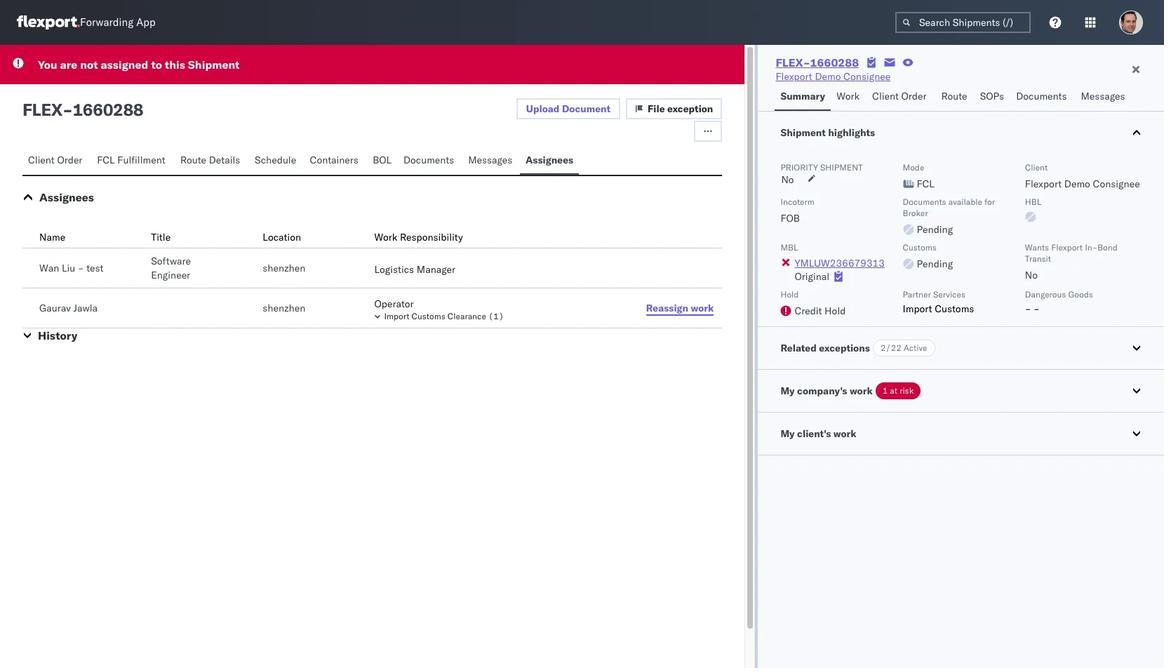 Task type: vqa. For each thing, say whether or not it's contained in the screenshot.
flexport related to FOB
yes



Task type: describe. For each thing, give the bounding box(es) containing it.
pending for documents available for broker
[[917, 223, 953, 236]]

exception
[[667, 102, 713, 115]]

client's
[[797, 427, 831, 440]]

flexport for fob
[[1025, 178, 1062, 190]]

wan
[[39, 262, 59, 274]]

route for route
[[941, 90, 967, 102]]

transit
[[1025, 253, 1051, 264]]

0 vertical spatial consignee
[[844, 70, 891, 83]]

credit
[[795, 305, 822, 317]]

1 vertical spatial documents
[[403, 154, 454, 166]]

fcl fulfillment button
[[91, 147, 175, 175]]

in-
[[1085, 242, 1098, 253]]

ymluw236679313 button
[[795, 257, 885, 269]]

manager
[[417, 263, 455, 276]]

no inside the 'wants flexport in-bond transit no'
[[1025, 269, 1038, 281]]

name
[[39, 231, 65, 244]]

flexport demo consignee
[[776, 70, 891, 83]]

my client's work
[[781, 427, 857, 440]]

flex
[[22, 99, 62, 120]]

1 horizontal spatial assignees button
[[520, 147, 579, 175]]

available
[[949, 196, 982, 207]]

shipment highlights
[[781, 126, 875, 139]]

details
[[209, 154, 240, 166]]

test
[[86, 262, 104, 274]]

Search Shipments (/) text field
[[895, 12, 1031, 33]]

1 horizontal spatial 1660288
[[810, 55, 859, 69]]

customs inside "partner services import customs"
[[935, 302, 974, 315]]

at
[[890, 385, 898, 396]]

you
[[38, 58, 57, 72]]

forwarding app link
[[17, 15, 156, 29]]

wan liu - test
[[39, 262, 104, 274]]

0 horizontal spatial 1660288
[[73, 99, 143, 120]]

broker
[[903, 208, 928, 218]]

history
[[38, 328, 77, 342]]

summary
[[781, 90, 825, 102]]

priority shipment
[[781, 162, 863, 173]]

incoterm
[[781, 196, 815, 207]]

fcl for fcl
[[917, 178, 935, 190]]

0 vertical spatial client order button
[[867, 84, 936, 111]]

0 vertical spatial messages
[[1081, 90, 1125, 102]]

upload document
[[526, 102, 611, 115]]

ymluw236679313
[[795, 257, 885, 269]]

route button
[[936, 84, 974, 111]]

client for leftmost client order button
[[28, 154, 55, 166]]

you are not assigned to this shipment
[[38, 58, 240, 72]]

dangerous
[[1025, 289, 1066, 300]]

shipment inside button
[[781, 126, 826, 139]]

flex-1660288
[[776, 55, 859, 69]]

bol
[[373, 154, 392, 166]]

forwarding
[[80, 16, 134, 29]]

reassign
[[646, 301, 689, 314]]

(1)
[[488, 311, 504, 321]]

client flexport demo consignee incoterm fob
[[781, 162, 1140, 225]]

documents inside documents available for broker
[[903, 196, 946, 207]]

document
[[562, 102, 611, 115]]

my for my client's work
[[781, 427, 795, 440]]

app
[[136, 16, 156, 29]]

engineer
[[151, 269, 190, 281]]

flex - 1660288
[[22, 99, 143, 120]]

1 at risk
[[883, 385, 914, 396]]

fulfillment
[[117, 154, 165, 166]]

my company's work
[[781, 385, 873, 397]]

0 vertical spatial messages button
[[1075, 84, 1133, 111]]

upload
[[526, 102, 560, 115]]

0 horizontal spatial client order
[[28, 154, 82, 166]]

flexport demo consignee link
[[776, 69, 891, 84]]

schedule
[[255, 154, 296, 166]]

company's
[[797, 385, 847, 397]]

client inside client flexport demo consignee incoterm fob
[[1025, 162, 1048, 173]]

1 shenzhen from the top
[[263, 262, 305, 274]]

wants
[[1025, 242, 1049, 253]]

to
[[151, 58, 162, 72]]

my for my company's work
[[781, 385, 795, 397]]

customs down broker
[[903, 242, 937, 253]]

0 horizontal spatial documents button
[[398, 147, 463, 175]]

active
[[904, 342, 927, 353]]

bond
[[1098, 242, 1118, 253]]

0 vertical spatial documents button
[[1011, 84, 1075, 111]]

1 vertical spatial assignees
[[39, 190, 94, 204]]

route details
[[180, 154, 240, 166]]

assignees inside button
[[526, 154, 573, 166]]

not
[[80, 58, 98, 72]]

fcl for fcl fulfillment
[[97, 154, 115, 166]]

2 shenzhen from the top
[[263, 302, 305, 314]]

0 horizontal spatial messages button
[[463, 147, 520, 175]]

reassign work button
[[638, 298, 722, 319]]

original
[[795, 270, 830, 283]]

file
[[648, 102, 665, 115]]

mode
[[903, 162, 924, 173]]

shipment
[[820, 162, 863, 173]]

gaurav
[[39, 302, 71, 314]]

import inside "partner services import customs"
[[903, 302, 932, 315]]

partner
[[903, 289, 931, 300]]

route details button
[[175, 147, 249, 175]]

0 horizontal spatial no
[[781, 173, 794, 186]]

work button
[[831, 84, 867, 111]]



Task type: locate. For each thing, give the bounding box(es) containing it.
1 vertical spatial pending
[[917, 258, 953, 270]]

1 horizontal spatial client order
[[872, 90, 927, 102]]

flexport down the flex-
[[776, 70, 812, 83]]

documents button right sops
[[1011, 84, 1075, 111]]

0 vertical spatial work
[[837, 90, 860, 102]]

clearance
[[448, 311, 486, 321]]

1 vertical spatial route
[[180, 154, 206, 166]]

documents available for broker
[[903, 196, 995, 218]]

0 vertical spatial shipment
[[188, 58, 240, 72]]

1 horizontal spatial hold
[[825, 305, 846, 317]]

assignees down upload
[[526, 154, 573, 166]]

1660288 down assigned
[[73, 99, 143, 120]]

client down flex
[[28, 154, 55, 166]]

flexport left in-
[[1051, 242, 1083, 253]]

2 vertical spatial documents
[[903, 196, 946, 207]]

software
[[151, 255, 191, 267]]

order
[[901, 90, 927, 102], [57, 154, 82, 166]]

file exception button
[[626, 98, 722, 119], [626, 98, 722, 119]]

client up hbl
[[1025, 162, 1048, 173]]

1 vertical spatial messages
[[468, 154, 512, 166]]

import down operator
[[384, 311, 409, 321]]

1 horizontal spatial route
[[941, 90, 967, 102]]

import inside button
[[384, 311, 409, 321]]

work for my client's work
[[834, 427, 857, 440]]

0 vertical spatial route
[[941, 90, 967, 102]]

services
[[933, 289, 966, 300]]

fcl
[[97, 154, 115, 166], [917, 178, 935, 190]]

route inside button
[[180, 154, 206, 166]]

1 horizontal spatial shipment
[[781, 126, 826, 139]]

file exception
[[648, 102, 713, 115]]

1 vertical spatial work
[[850, 385, 873, 397]]

documents up broker
[[903, 196, 946, 207]]

flex-1660288 link
[[776, 55, 859, 69]]

import down partner
[[903, 302, 932, 315]]

shipment highlights button
[[758, 112, 1164, 154]]

work inside the reassign work button
[[691, 301, 714, 314]]

summary button
[[775, 84, 831, 111]]

priority
[[781, 162, 818, 173]]

1 horizontal spatial consignee
[[1093, 178, 1140, 190]]

order left route button
[[901, 90, 927, 102]]

1660288 up flexport demo consignee
[[810, 55, 859, 69]]

2 horizontal spatial documents
[[1016, 90, 1067, 102]]

shipment right this at the top of the page
[[188, 58, 240, 72]]

messages
[[1081, 90, 1125, 102], [468, 154, 512, 166]]

work left 1
[[850, 385, 873, 397]]

0 vertical spatial shenzhen
[[263, 262, 305, 274]]

1 horizontal spatial client
[[872, 90, 899, 102]]

1 horizontal spatial client order button
[[867, 84, 936, 111]]

shipment
[[188, 58, 240, 72], [781, 126, 826, 139]]

assignees up name
[[39, 190, 94, 204]]

0 vertical spatial flexport
[[776, 70, 812, 83]]

1 horizontal spatial messages button
[[1075, 84, 1133, 111]]

0 horizontal spatial work
[[374, 231, 397, 244]]

hbl
[[1025, 196, 1042, 207]]

documents right bol button
[[403, 154, 454, 166]]

wants flexport in-bond transit no
[[1025, 242, 1118, 281]]

demo
[[815, 70, 841, 83], [1064, 178, 1090, 190]]

gaurav jawla
[[39, 302, 98, 314]]

2 vertical spatial flexport
[[1051, 242, 1083, 253]]

flexport up hbl
[[1025, 178, 1062, 190]]

route
[[941, 90, 967, 102], [180, 154, 206, 166]]

1 vertical spatial consignee
[[1093, 178, 1140, 190]]

work up 'logistics'
[[374, 231, 397, 244]]

1 vertical spatial messages button
[[463, 147, 520, 175]]

dangerous goods - -
[[1025, 289, 1093, 315]]

client order down flex
[[28, 154, 82, 166]]

1 vertical spatial work
[[374, 231, 397, 244]]

1 vertical spatial my
[[781, 427, 795, 440]]

0 vertical spatial documents
[[1016, 90, 1067, 102]]

work for work
[[837, 90, 860, 102]]

0 horizontal spatial order
[[57, 154, 82, 166]]

0 horizontal spatial client order button
[[22, 147, 91, 175]]

no
[[781, 173, 794, 186], [1025, 269, 1038, 281]]

1 pending from the top
[[917, 223, 953, 236]]

0 horizontal spatial client
[[28, 154, 55, 166]]

0 vertical spatial assignees button
[[520, 147, 579, 175]]

documents button right bol
[[398, 147, 463, 175]]

work for work responsibility
[[374, 231, 397, 244]]

route for route details
[[180, 154, 206, 166]]

work right reassign
[[691, 301, 714, 314]]

1 horizontal spatial no
[[1025, 269, 1038, 281]]

1 horizontal spatial documents
[[903, 196, 946, 207]]

liu
[[62, 262, 75, 274]]

reassign work
[[646, 301, 714, 314]]

client order button up 'highlights'
[[867, 84, 936, 111]]

flex-
[[776, 55, 810, 69]]

1
[[883, 385, 888, 396]]

my left client's
[[781, 427, 795, 440]]

assigned
[[101, 58, 148, 72]]

for
[[985, 196, 995, 207]]

1 vertical spatial shenzhen
[[263, 302, 305, 314]]

0 horizontal spatial documents
[[403, 154, 454, 166]]

1 horizontal spatial fcl
[[917, 178, 935, 190]]

1 horizontal spatial messages
[[1081, 90, 1125, 102]]

logistics manager
[[374, 263, 455, 276]]

-
[[62, 99, 73, 120], [78, 262, 84, 274], [1025, 302, 1031, 315], [1034, 302, 1040, 315]]

fcl down mode at top right
[[917, 178, 935, 190]]

customs
[[903, 242, 937, 253], [935, 302, 974, 315], [412, 311, 445, 321]]

demo inside client flexport demo consignee incoterm fob
[[1064, 178, 1090, 190]]

1 vertical spatial documents button
[[398, 147, 463, 175]]

client right 'work' button at the top of page
[[872, 90, 899, 102]]

hold up credit at the top of page
[[781, 289, 799, 300]]

upload document button
[[516, 98, 620, 119]]

1 vertical spatial hold
[[825, 305, 846, 317]]

work down "flexport demo consignee" link
[[837, 90, 860, 102]]

related
[[781, 342, 817, 354]]

1 vertical spatial client order
[[28, 154, 82, 166]]

no down transit
[[1025, 269, 1038, 281]]

customs inside button
[[412, 311, 445, 321]]

0 horizontal spatial demo
[[815, 70, 841, 83]]

0 horizontal spatial import
[[384, 311, 409, 321]]

demo up in-
[[1064, 178, 1090, 190]]

pending up services
[[917, 258, 953, 270]]

assignees button up name
[[39, 190, 94, 204]]

1 vertical spatial fcl
[[917, 178, 935, 190]]

order down flex - 1660288
[[57, 154, 82, 166]]

mbl
[[781, 242, 798, 253]]

1660288
[[810, 55, 859, 69], [73, 99, 143, 120]]

messages button
[[1075, 84, 1133, 111], [463, 147, 520, 175]]

0 horizontal spatial shipment
[[188, 58, 240, 72]]

pending for customs
[[917, 258, 953, 270]]

assignees button
[[520, 147, 579, 175], [39, 190, 94, 204]]

1 vertical spatial flexport
[[1025, 178, 1062, 190]]

schedule button
[[249, 147, 304, 175]]

0 vertical spatial client order
[[872, 90, 927, 102]]

containers button
[[304, 147, 367, 175]]

route inside button
[[941, 90, 967, 102]]

documents right sops button
[[1016, 90, 1067, 102]]

0 vertical spatial demo
[[815, 70, 841, 83]]

1 vertical spatial demo
[[1064, 178, 1090, 190]]

bol button
[[367, 147, 398, 175]]

fcl left fulfillment
[[97, 154, 115, 166]]

pending down broker
[[917, 223, 953, 236]]

sops button
[[974, 84, 1011, 111]]

0 horizontal spatial route
[[180, 154, 206, 166]]

title
[[151, 231, 171, 244]]

0 vertical spatial assignees
[[526, 154, 573, 166]]

fcl fulfillment
[[97, 154, 165, 166]]

2 horizontal spatial client
[[1025, 162, 1048, 173]]

assignees button down upload
[[520, 147, 579, 175]]

1 horizontal spatial documents button
[[1011, 84, 1075, 111]]

0 vertical spatial hold
[[781, 289, 799, 300]]

0 vertical spatial no
[[781, 173, 794, 186]]

consignee inside client flexport demo consignee incoterm fob
[[1093, 178, 1140, 190]]

1 horizontal spatial demo
[[1064, 178, 1090, 190]]

related exceptions
[[781, 342, 870, 354]]

flexport for no
[[1051, 242, 1083, 253]]

client for topmost client order button
[[872, 90, 899, 102]]

sops
[[980, 90, 1004, 102]]

operator
[[374, 298, 414, 310]]

documents
[[1016, 90, 1067, 102], [403, 154, 454, 166], [903, 196, 946, 207]]

work for my company's work
[[850, 385, 873, 397]]

no down the priority
[[781, 173, 794, 186]]

0 horizontal spatial messages
[[468, 154, 512, 166]]

client order right 'work' button at the top of page
[[872, 90, 927, 102]]

1 my from the top
[[781, 385, 795, 397]]

my client's work button
[[758, 413, 1164, 455]]

2 vertical spatial work
[[834, 427, 857, 440]]

0 horizontal spatial assignees button
[[39, 190, 94, 204]]

logistics
[[374, 263, 414, 276]]

risk
[[900, 385, 914, 396]]

0 vertical spatial order
[[901, 90, 927, 102]]

work right client's
[[834, 427, 857, 440]]

1 horizontal spatial order
[[901, 90, 927, 102]]

1 horizontal spatial import
[[903, 302, 932, 315]]

1 vertical spatial client order button
[[22, 147, 91, 175]]

0 vertical spatial 1660288
[[810, 55, 859, 69]]

pending
[[917, 223, 953, 236], [917, 258, 953, 270]]

flexport inside the 'wants flexport in-bond transit no'
[[1051, 242, 1083, 253]]

1 vertical spatial order
[[57, 154, 82, 166]]

work responsibility
[[374, 231, 463, 244]]

route left details
[[180, 154, 206, 166]]

1 horizontal spatial work
[[837, 90, 860, 102]]

my inside my client's work button
[[781, 427, 795, 440]]

exceptions
[[819, 342, 870, 354]]

0 vertical spatial my
[[781, 385, 795, 397]]

client order button down flex
[[22, 147, 91, 175]]

1 vertical spatial shipment
[[781, 126, 826, 139]]

credit hold
[[795, 305, 846, 317]]

import customs clearance                (1)
[[384, 311, 504, 321]]

0 vertical spatial work
[[691, 301, 714, 314]]

fob
[[781, 212, 800, 225]]

consignee up 'work' button at the top of page
[[844, 70, 891, 83]]

goods
[[1068, 289, 1093, 300]]

jawla
[[73, 302, 98, 314]]

2 my from the top
[[781, 427, 795, 440]]

route up shipment highlights button
[[941, 90, 967, 102]]

work inside button
[[837, 90, 860, 102]]

forwarding app
[[80, 16, 156, 29]]

my left company's
[[781, 385, 795, 397]]

consignee up bond
[[1093, 178, 1140, 190]]

1 vertical spatial no
[[1025, 269, 1038, 281]]

1 horizontal spatial assignees
[[526, 154, 573, 166]]

consignee
[[844, 70, 891, 83], [1093, 178, 1140, 190]]

0 horizontal spatial assignees
[[39, 190, 94, 204]]

2/22 active
[[881, 342, 927, 353]]

customs down operator
[[412, 311, 445, 321]]

flexport. image
[[17, 15, 80, 29]]

highlights
[[828, 126, 875, 139]]

import customs clearance                (1) button
[[374, 311, 620, 322]]

work inside my client's work button
[[834, 427, 857, 440]]

customs down services
[[935, 302, 974, 315]]

hold right credit at the top of page
[[825, 305, 846, 317]]

flexport inside client flexport demo consignee incoterm fob
[[1025, 178, 1062, 190]]

this
[[165, 58, 185, 72]]

1 vertical spatial 1660288
[[73, 99, 143, 120]]

responsibility
[[400, 231, 463, 244]]

demo down flex-1660288 link
[[815, 70, 841, 83]]

0 vertical spatial fcl
[[97, 154, 115, 166]]

0 vertical spatial pending
[[917, 223, 953, 236]]

import
[[903, 302, 932, 315], [384, 311, 409, 321]]

1 vertical spatial assignees button
[[39, 190, 94, 204]]

0 horizontal spatial consignee
[[844, 70, 891, 83]]

location
[[263, 231, 301, 244]]

history button
[[38, 328, 77, 342]]

assignees
[[526, 154, 573, 166], [39, 190, 94, 204]]

partner services import customs
[[903, 289, 974, 315]]

0 horizontal spatial fcl
[[97, 154, 115, 166]]

2 pending from the top
[[917, 258, 953, 270]]

fcl inside button
[[97, 154, 115, 166]]

0 horizontal spatial hold
[[781, 289, 799, 300]]

2/22
[[881, 342, 902, 353]]

shipment up the priority
[[781, 126, 826, 139]]

work
[[837, 90, 860, 102], [374, 231, 397, 244]]



